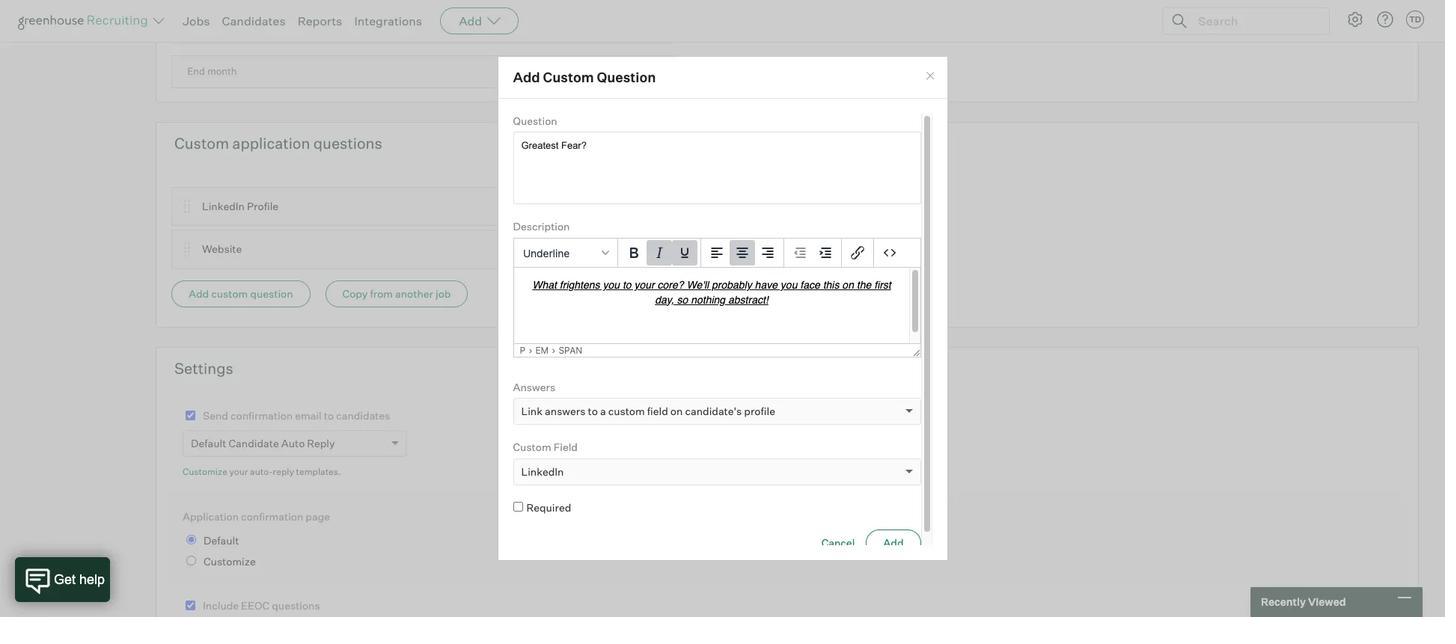 Task type: describe. For each thing, give the bounding box(es) containing it.
include eeoc questions
[[203, 600, 320, 612]]

viewed
[[1308, 596, 1346, 609]]

answers
[[545, 405, 586, 418]]

send
[[203, 409, 228, 422]]

jobs
[[183, 13, 210, 28]]

linkedin profile
[[202, 200, 279, 213]]

default for default
[[204, 535, 239, 547]]

add button
[[440, 7, 519, 34]]

reports
[[298, 13, 342, 28]]

application confirmation page
[[183, 510, 330, 523]]

custom inside "button"
[[211, 287, 248, 300]]

linkedin option
[[521, 465, 564, 478]]

copy from another job button
[[325, 280, 468, 307]]

from
[[370, 287, 393, 300]]

customize your auto-reply templates.
[[183, 467, 341, 478]]

1 › from the left
[[529, 345, 533, 356]]

custom application questions
[[174, 134, 382, 152]]

candidate
[[229, 437, 279, 450]]

Required checkbox
[[513, 502, 523, 512]]

questions for include eeoc questions
[[272, 600, 320, 612]]

customize for customize your auto-reply templates.
[[183, 467, 227, 478]]

td
[[1409, 14, 1422, 25]]

reply
[[273, 467, 294, 478]]

0 vertical spatial custom
[[543, 69, 594, 85]]

p button
[[520, 345, 526, 356]]

td button
[[1404, 7, 1428, 31]]

confirmation for application
[[241, 510, 303, 523]]

year
[[207, 21, 227, 33]]

configure image
[[1347, 10, 1365, 28]]

to inside dialog
[[588, 405, 598, 418]]

end year
[[187, 21, 227, 33]]

job
[[436, 287, 451, 300]]

close image
[[924, 70, 936, 82]]

reply
[[307, 437, 335, 450]]

p › em › span
[[520, 345, 583, 356]]

recently
[[1261, 596, 1306, 609]]

resize image
[[913, 349, 920, 357]]

span
[[559, 345, 583, 356]]

underline button
[[517, 240, 614, 265]]

candidates
[[336, 409, 390, 422]]

link answers to a custom field on candidate's profile
[[521, 405, 776, 418]]

description
[[513, 220, 570, 233]]

custom for custom application questions
[[174, 134, 229, 152]]

include
[[203, 600, 239, 612]]

underline
[[523, 246, 569, 259]]

linkedin for linkedin profile
[[202, 200, 245, 213]]

end for end month
[[187, 65, 205, 77]]

link
[[521, 405, 543, 418]]

underline group
[[514, 238, 920, 268]]

email
[[295, 409, 322, 422]]

a
[[600, 405, 606, 418]]

send confirmation email to candidates
[[203, 409, 390, 422]]

required
[[527, 501, 571, 514]]

add custom question button
[[171, 280, 310, 307]]

on
[[671, 405, 683, 418]]

auto
[[281, 437, 305, 450]]

question
[[250, 287, 293, 300]]

field
[[647, 405, 668, 418]]

recently viewed
[[1261, 596, 1346, 609]]

questions for custom application questions
[[313, 134, 382, 152]]

templates.
[[296, 467, 341, 478]]

add inside add custom question "button"
[[189, 287, 209, 300]]



Task type: locate. For each thing, give the bounding box(es) containing it.
copy
[[343, 287, 368, 300]]

0 horizontal spatial question
[[513, 114, 557, 127]]

end left 'month'
[[187, 65, 205, 77]]

1 vertical spatial customize
[[204, 555, 256, 568]]

1 horizontal spatial custom
[[608, 405, 645, 418]]

0 horizontal spatial linkedin
[[202, 200, 245, 213]]

Greatest Fear? text field
[[513, 132, 921, 204]]

default candidate auto reply option
[[191, 437, 335, 450]]

auto-
[[250, 467, 273, 478]]

2 end from the top
[[187, 65, 205, 77]]

› right em
[[552, 345, 556, 356]]

custom
[[211, 287, 248, 300], [608, 405, 645, 418]]

0 horizontal spatial to
[[324, 409, 334, 422]]

0 horizontal spatial custom
[[211, 287, 248, 300]]

add custom question
[[189, 287, 293, 300]]

add inside add button
[[884, 537, 904, 549]]

em
[[536, 345, 549, 356]]

navigation containing p
[[520, 345, 907, 356]]

linkedin
[[202, 200, 245, 213], [521, 465, 564, 478]]

toolbar
[[618, 238, 701, 268], [701, 238, 784, 268], [784, 238, 842, 268]]

add custom question dialog
[[497, 56, 948, 561]]

application
[[183, 510, 239, 523]]

1 vertical spatial confirmation
[[241, 510, 303, 523]]

1 vertical spatial default
[[204, 535, 239, 547]]

candidates link
[[222, 13, 286, 28]]

reports link
[[298, 13, 342, 28]]

1 horizontal spatial question
[[597, 69, 656, 85]]

confirmation for send
[[231, 409, 293, 422]]

navigation
[[520, 345, 907, 356]]

end month
[[187, 65, 237, 77]]

candidates
[[222, 13, 286, 28]]

1 end from the top
[[187, 21, 205, 33]]

field
[[554, 441, 578, 454]]

custom inside dialog
[[608, 405, 645, 418]]

Search text field
[[1195, 10, 1316, 32]]

link answers to a custom field on candidate's profile option
[[521, 405, 776, 418]]

questions
[[313, 134, 382, 152], [272, 600, 320, 612]]

add button
[[866, 530, 921, 557]]

linkedin down custom field
[[521, 465, 564, 478]]

› right the p button
[[529, 345, 533, 356]]

1 vertical spatial custom
[[174, 134, 229, 152]]

1 toolbar from the left
[[618, 238, 701, 268]]

customize
[[183, 467, 227, 478], [204, 555, 256, 568]]

0 vertical spatial custom
[[211, 287, 248, 300]]

2 › from the left
[[552, 345, 556, 356]]

1 vertical spatial custom
[[608, 405, 645, 418]]

0 vertical spatial questions
[[313, 134, 382, 152]]

customize up 'include'
[[204, 555, 256, 568]]

month
[[207, 65, 237, 77]]

answers
[[513, 381, 556, 393]]

application
[[232, 134, 310, 152]]

2 vertical spatial custom
[[513, 441, 551, 454]]

1 horizontal spatial ›
[[552, 345, 556, 356]]

1 vertical spatial linkedin
[[521, 465, 564, 478]]

integrations link
[[354, 13, 422, 28]]

None radio
[[513, 21, 523, 30], [513, 65, 523, 74], [186, 535, 196, 545], [513, 21, 523, 30], [513, 65, 523, 74], [186, 535, 196, 545]]

linkedin inside add custom question dialog
[[521, 465, 564, 478]]

linkedin left profile
[[202, 200, 245, 213]]

default up customize 'link' at the left bottom of page
[[191, 437, 226, 450]]

1 horizontal spatial to
[[588, 405, 598, 418]]

0 vertical spatial end
[[187, 21, 205, 33]]

website
[[202, 243, 242, 256]]

linkedin for linkedin option
[[521, 465, 564, 478]]

cancel link
[[822, 536, 855, 551]]

td button
[[1407, 10, 1425, 28]]

customize for customize
[[204, 555, 256, 568]]

to left a
[[588, 405, 598, 418]]

cancel
[[822, 537, 855, 549]]

0 vertical spatial linkedin
[[202, 200, 245, 213]]

customize left your at the left
[[183, 467, 227, 478]]

settings
[[174, 359, 233, 378]]

custom field
[[513, 441, 578, 454]]

1 vertical spatial questions
[[272, 600, 320, 612]]

1 vertical spatial question
[[513, 114, 557, 127]]

end left year
[[187, 21, 205, 33]]

None checkbox
[[186, 411, 195, 420], [186, 601, 195, 611], [186, 411, 195, 420], [186, 601, 195, 611]]

confirmation left 'page'
[[241, 510, 303, 523]]

customize link
[[183, 467, 227, 478]]

greenhouse recruiting image
[[18, 12, 153, 30]]

question
[[597, 69, 656, 85], [513, 114, 557, 127]]

add
[[459, 13, 482, 28], [513, 69, 540, 85], [189, 287, 209, 300], [884, 537, 904, 549]]

custom left question
[[211, 287, 248, 300]]

eeoc
[[241, 600, 270, 612]]

2 toolbar from the left
[[701, 238, 784, 268]]

p
[[520, 345, 526, 356]]

default
[[191, 437, 226, 450], [204, 535, 239, 547]]

candidate's
[[685, 405, 742, 418]]

profile
[[247, 200, 279, 213]]

jobs link
[[183, 13, 210, 28]]

0 vertical spatial customize
[[183, 467, 227, 478]]

custom
[[543, 69, 594, 85], [174, 134, 229, 152], [513, 441, 551, 454]]

0 vertical spatial default
[[191, 437, 226, 450]]

0 vertical spatial confirmation
[[231, 409, 293, 422]]

your
[[229, 467, 248, 478]]

1 vertical spatial end
[[187, 65, 205, 77]]

copy from another job
[[343, 287, 451, 300]]

custom for custom field
[[513, 441, 551, 454]]

to right email on the bottom left of the page
[[324, 409, 334, 422]]

confirmation
[[231, 409, 293, 422], [241, 510, 303, 523]]

confirmation up the default candidate auto reply
[[231, 409, 293, 422]]

1 horizontal spatial linkedin
[[521, 465, 564, 478]]

em button
[[536, 345, 549, 356]]

span button
[[559, 345, 583, 356]]

default candidate auto reply
[[191, 437, 335, 450]]

page
[[306, 510, 330, 523]]

None radio
[[186, 556, 196, 566]]

custom right a
[[608, 405, 645, 418]]

add custom question
[[513, 69, 656, 85]]

add inside add popup button
[[459, 13, 482, 28]]

profile
[[744, 405, 776, 418]]

default down "application"
[[204, 535, 239, 547]]

to
[[588, 405, 598, 418], [324, 409, 334, 422]]

navigation inside add custom question dialog
[[520, 345, 907, 356]]

0 horizontal spatial ›
[[529, 345, 533, 356]]

›
[[529, 345, 533, 356], [552, 345, 556, 356]]

end
[[187, 21, 205, 33], [187, 65, 205, 77]]

0 vertical spatial question
[[597, 69, 656, 85]]

end for end year
[[187, 21, 205, 33]]

default for default candidate auto reply
[[191, 437, 226, 450]]

3 toolbar from the left
[[784, 238, 842, 268]]

another
[[395, 287, 433, 300]]

integrations
[[354, 13, 422, 28]]



Task type: vqa. For each thing, say whether or not it's contained in the screenshot.
Custom associated with Custom Field
yes



